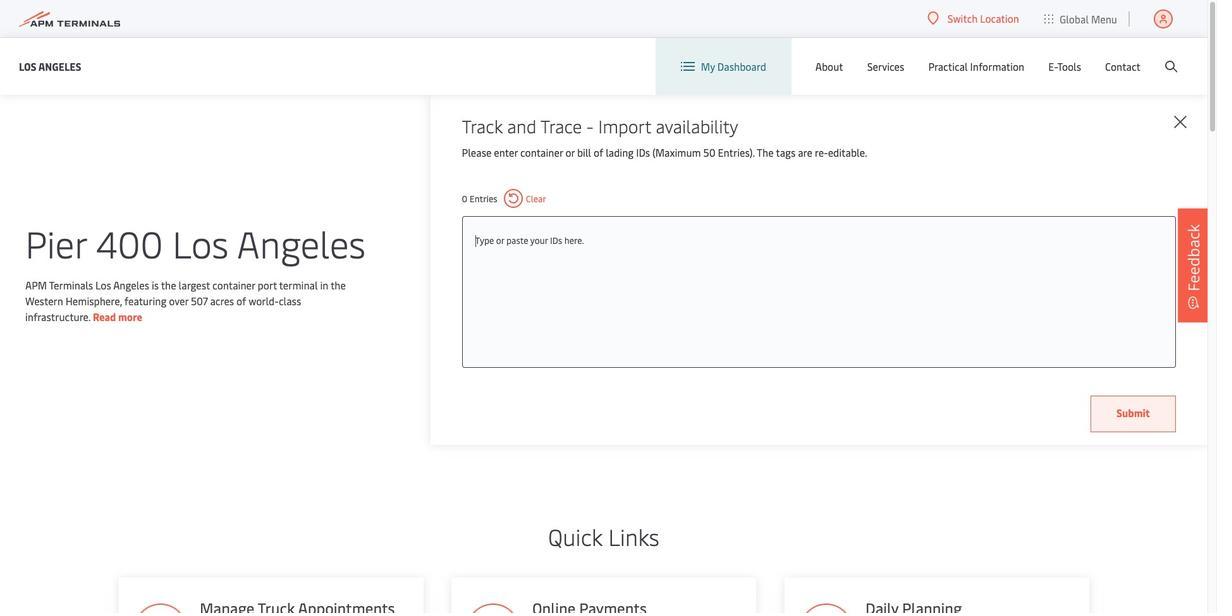 Task type: vqa. For each thing, say whether or not it's contained in the screenshot.
The 507
yes



Task type: locate. For each thing, give the bounding box(es) containing it.
track and trace - import availability
[[462, 114, 739, 138]]

my
[[701, 59, 715, 73]]

global
[[1060, 12, 1089, 26]]

1 vertical spatial or
[[496, 235, 505, 247]]

container up acres
[[213, 278, 255, 292]]

container
[[521, 146, 563, 159], [213, 278, 255, 292]]

2 vertical spatial los
[[96, 278, 111, 292]]

the
[[161, 278, 176, 292], [331, 278, 346, 292]]

0 vertical spatial los
[[19, 59, 36, 73]]

0 horizontal spatial container
[[213, 278, 255, 292]]

about button
[[816, 38, 844, 95]]

entries
[[470, 193, 498, 205]]

is
[[152, 278, 159, 292]]

e-tools button
[[1049, 38, 1082, 95]]

0 vertical spatial or
[[566, 146, 575, 159]]

1 vertical spatial ids
[[550, 235, 563, 247]]

0 vertical spatial angeles
[[38, 59, 81, 73]]

import
[[599, 114, 652, 138]]

feedback
[[1184, 224, 1204, 292]]

1 vertical spatial angeles
[[237, 218, 366, 268]]

2 horizontal spatial los
[[173, 218, 229, 268]]

services button
[[868, 38, 905, 95]]

of right 'bill'
[[594, 146, 604, 159]]

0 horizontal spatial ids
[[550, 235, 563, 247]]

1 the from the left
[[161, 278, 176, 292]]

1 vertical spatial los
[[173, 218, 229, 268]]

(maximum
[[653, 146, 701, 159]]

0 vertical spatial of
[[594, 146, 604, 159]]

2 horizontal spatial angeles
[[237, 218, 366, 268]]

availability
[[656, 114, 739, 138]]

the right in
[[331, 278, 346, 292]]

feedback button
[[1179, 209, 1210, 323]]

apm
[[25, 278, 47, 292]]

bill
[[578, 146, 591, 159]]

of
[[594, 146, 604, 159], [237, 294, 246, 308]]

dashboard
[[718, 59, 767, 73]]

in
[[320, 278, 329, 292]]

0 horizontal spatial the
[[161, 278, 176, 292]]

1 horizontal spatial container
[[521, 146, 563, 159]]

practical information
[[929, 59, 1025, 73]]

1 vertical spatial container
[[213, 278, 255, 292]]

0
[[462, 193, 468, 205]]

50
[[704, 146, 716, 159]]

angeles inside apm terminals los angeles is the largest container port terminal in the western hemisphere, featuring over 507 acres of world-class infrastructure.
[[113, 278, 149, 292]]

ids
[[636, 146, 650, 159], [550, 235, 563, 247]]

angeles
[[38, 59, 81, 73], [237, 218, 366, 268], [113, 278, 149, 292]]

of right acres
[[237, 294, 246, 308]]

0 vertical spatial container
[[521, 146, 563, 159]]

over
[[169, 294, 189, 308]]

1 horizontal spatial ids
[[636, 146, 650, 159]]

0 horizontal spatial los
[[19, 59, 36, 73]]

or left 'bill'
[[566, 146, 575, 159]]

ids right your
[[550, 235, 563, 247]]

ids right lading
[[636, 146, 650, 159]]

about
[[816, 59, 844, 73]]

los inside los angeles link
[[19, 59, 36, 73]]

0 vertical spatial ids
[[636, 146, 650, 159]]

please enter container or bill of lading ids (maximum 50 entries). the tags are re-editable.
[[462, 146, 868, 159]]

e-tools
[[1049, 59, 1082, 73]]

global menu
[[1060, 12, 1118, 26]]

2 the from the left
[[331, 278, 346, 292]]

my dashboard button
[[681, 38, 767, 95]]

my dashboard
[[701, 59, 767, 73]]

container inside apm terminals los angeles is the largest container port terminal in the western hemisphere, featuring over 507 acres of world-class infrastructure.
[[213, 278, 255, 292]]

and
[[507, 114, 537, 138]]

please
[[462, 146, 492, 159]]

switch
[[948, 11, 978, 25]]

acres
[[210, 294, 234, 308]]

western
[[25, 294, 63, 308]]

type or paste your ids here.
[[475, 235, 584, 247]]

the right is
[[161, 278, 176, 292]]

infrastructure.
[[25, 310, 91, 324]]

port
[[258, 278, 277, 292]]

or
[[566, 146, 575, 159], [496, 235, 505, 247]]

los for 400
[[173, 218, 229, 268]]

here.
[[565, 235, 584, 247]]

la secondary image
[[86, 297, 307, 486]]

tags
[[776, 146, 796, 159]]

switch location
[[948, 11, 1020, 25]]

los inside apm terminals los angeles is the largest container port terminal in the western hemisphere, featuring over 507 acres of world-class infrastructure.
[[96, 278, 111, 292]]

practical
[[929, 59, 968, 73]]

400
[[96, 218, 163, 268]]

2 vertical spatial angeles
[[113, 278, 149, 292]]

tools
[[1058, 59, 1082, 73]]

menu
[[1092, 12, 1118, 26]]

1 horizontal spatial the
[[331, 278, 346, 292]]

container down trace
[[521, 146, 563, 159]]

los
[[19, 59, 36, 73], [173, 218, 229, 268], [96, 278, 111, 292]]

0 horizontal spatial of
[[237, 294, 246, 308]]

1 horizontal spatial los
[[96, 278, 111, 292]]

1 vertical spatial of
[[237, 294, 246, 308]]

or right type
[[496, 235, 505, 247]]

1 horizontal spatial angeles
[[113, 278, 149, 292]]

1 horizontal spatial or
[[566, 146, 575, 159]]



Task type: describe. For each thing, give the bounding box(es) containing it.
pier
[[25, 218, 87, 268]]

location
[[981, 11, 1020, 25]]

quick
[[549, 521, 603, 552]]

paste
[[507, 235, 529, 247]]

your
[[531, 235, 548, 247]]

the
[[757, 146, 774, 159]]

0 horizontal spatial or
[[496, 235, 505, 247]]

global menu button
[[1032, 0, 1130, 38]]

submit
[[1117, 406, 1151, 420]]

trace
[[541, 114, 582, 138]]

more
[[118, 310, 142, 324]]

orange club loyalty program - 56 image
[[800, 604, 853, 614]]

class
[[279, 294, 301, 308]]

read more link
[[93, 310, 142, 324]]

apm terminals los angeles is the largest container port terminal in the western hemisphere, featuring over 507 acres of world-class infrastructure.
[[25, 278, 346, 324]]

los angeles link
[[19, 59, 81, 74]]

re-
[[815, 146, 829, 159]]

entries).
[[718, 146, 755, 159]]

contact button
[[1106, 38, 1141, 95]]

information
[[971, 59, 1025, 73]]

-
[[587, 114, 594, 138]]

1 horizontal spatial of
[[594, 146, 604, 159]]

terminal
[[279, 278, 318, 292]]

world-
[[249, 294, 279, 308]]

angeles for apm terminals los angeles is the largest container port terminal in the western hemisphere, featuring over 507 acres of world-class infrastructure.
[[113, 278, 149, 292]]

submit button
[[1091, 396, 1177, 433]]

Type or paste your IDs here text field
[[475, 230, 1163, 252]]

los angeles
[[19, 59, 81, 73]]

practical information button
[[929, 38, 1025, 95]]

0 horizontal spatial angeles
[[38, 59, 81, 73]]

angeles for pier 400 los angeles
[[237, 218, 366, 268]]

track
[[462, 114, 503, 138]]

clear button
[[504, 189, 547, 208]]

links
[[609, 521, 660, 552]]

type
[[475, 235, 494, 247]]

terminals
[[49, 278, 93, 292]]

editable.
[[829, 146, 868, 159]]

507
[[191, 294, 208, 308]]

services
[[868, 59, 905, 73]]

are
[[798, 146, 813, 159]]

hemisphere,
[[66, 294, 122, 308]]

tariffs - 131 image
[[467, 604, 520, 614]]

read more
[[93, 310, 142, 324]]

largest
[[179, 278, 210, 292]]

lading
[[606, 146, 634, 159]]

switch location button
[[928, 11, 1020, 25]]

enter
[[494, 146, 518, 159]]

e-
[[1049, 59, 1058, 73]]

0 entries
[[462, 193, 498, 205]]

read
[[93, 310, 116, 324]]

featuring
[[125, 294, 167, 308]]

quick links
[[549, 521, 660, 552]]

contact
[[1106, 59, 1141, 73]]

clear
[[526, 193, 547, 205]]

los for terminals
[[96, 278, 111, 292]]

manager truck appointments - 53 image
[[133, 604, 187, 614]]

pier 400 los angeles
[[25, 218, 366, 268]]

of inside apm terminals los angeles is the largest container port terminal in the western hemisphere, featuring over 507 acres of world-class infrastructure.
[[237, 294, 246, 308]]



